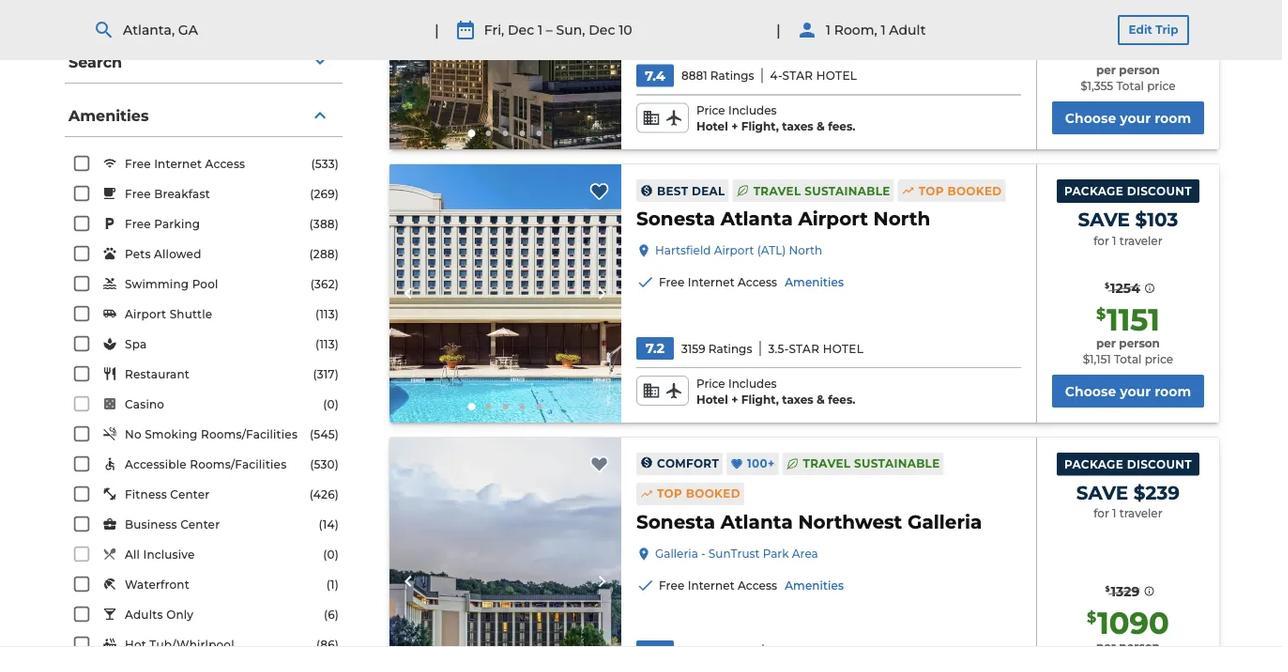 Task type: vqa. For each thing, say whether or not it's contained in the screenshot.
bottommost Discount
yes



Task type: describe. For each thing, give the bounding box(es) containing it.
(288)
[[309, 247, 339, 261]]

for for 1090
[[1094, 507, 1110, 520]]

hotel down room,
[[817, 69, 858, 82]]

person inside per person $1,355 total price
[[1120, 63, 1161, 77]]

taxes for 7.4
[[782, 120, 814, 133]]

price for 7.2
[[697, 377, 726, 390]]

save $103
[[1079, 208, 1179, 231]]

3.5-star hotel
[[769, 342, 864, 355]]

includes for 7.4
[[729, 104, 777, 117]]

free for free breakfast
[[125, 188, 151, 201]]

pets
[[125, 248, 151, 261]]

amenities for 1090
[[785, 579, 844, 592]]

0 horizontal spatial travel
[[754, 184, 802, 198]]

$ for 1254
[[1105, 281, 1110, 290]]

free internet access amenities for 1090
[[659, 579, 844, 592]]

price includes hotel + flight, taxes & fees. for 7.2
[[697, 377, 856, 406]]

1 down the save $239
[[1113, 507, 1117, 520]]

fitness center
[[125, 488, 210, 502]]

$1,355
[[1081, 79, 1114, 93]]

swimming pool
[[125, 278, 218, 291]]

fitness
[[125, 488, 167, 502]]

1 vertical spatial travel sustainable
[[803, 457, 941, 470]]

search button
[[65, 41, 343, 84]]

(533)
[[311, 157, 339, 171]]

pool view image
[[390, 165, 622, 422]]

person inside the $ 1151 per person $1,151 total price
[[1120, 336, 1161, 350]]

(317)
[[313, 368, 339, 381]]

edit
[[1129, 23, 1153, 37]]

best
[[657, 184, 689, 198]]

accessible rooms/facilities
[[125, 458, 287, 472]]

north for sonesta atlanta airport north
[[874, 207, 931, 230]]

business
[[125, 518, 177, 532]]

hartsfield
[[656, 244, 711, 258]]

go to image #3 image for 1st go to image #1 from the top
[[503, 131, 509, 136]]

$ for 1090
[[1088, 607, 1097, 626]]

galleria - suntrust park area
[[656, 547, 819, 560]]

choose your room button for person
[[1053, 102, 1205, 134]]

& for 7.4
[[817, 120, 825, 133]]

free parking
[[125, 218, 200, 231]]

go to image #4 image for 1st go to image #1 from the top go to image #3
[[520, 131, 525, 136]]

1 left the –
[[538, 22, 543, 38]]

heart icon image
[[731, 457, 744, 470]]

no
[[125, 428, 142, 442]]

go to image #5 image for go to image #4 corresponding to go to image #3 corresponding to first go to image #1 from the bottom of the page
[[537, 404, 542, 409]]

(14)
[[319, 518, 339, 532]]

1 vertical spatial booked
[[686, 487, 741, 500]]

sonesta atlanta airport north element
[[637, 206, 931, 232]]

price inside the $ 1151 per person $1,151 total price
[[1145, 352, 1174, 366]]

hotel down 3159 ratings
[[697, 393, 729, 406]]

parking
[[154, 218, 200, 231]]

galleria inside sonesta atlanta northwest galleria element
[[908, 510, 983, 533]]

$ 1329
[[1106, 583, 1141, 599]]

your for 1151
[[1121, 383, 1152, 399]]

2 vertical spatial airport
[[125, 308, 166, 321]]

for for 1151
[[1094, 234, 1110, 247]]

trip
[[1156, 23, 1179, 37]]

1 horizontal spatial top
[[919, 184, 945, 198]]

breakfast
[[154, 188, 210, 201]]

(388)
[[310, 217, 339, 231]]

sonesta atlanta northwest galleria
[[637, 510, 983, 533]]

0 horizontal spatial top booked
[[657, 487, 741, 500]]

adults only
[[125, 608, 194, 622]]

$1,151
[[1083, 352, 1112, 366]]

1355
[[1102, 28, 1166, 65]]

go to image #3 image for first go to image #1 from the bottom of the page
[[503, 404, 509, 409]]

fees. for 7.4
[[829, 120, 856, 133]]

no smoking rooms/facilities
[[125, 428, 298, 442]]

price includes hotel + flight, taxes & fees. for 7.4
[[697, 104, 856, 133]]

adults
[[125, 608, 163, 622]]

swimming
[[125, 278, 189, 291]]

1 dec from the left
[[508, 22, 535, 38]]

photo carousel region for 1090
[[390, 437, 622, 647]]

waterfront
[[125, 578, 190, 592]]

sonesta atlanta airport north
[[637, 207, 931, 230]]

pool
[[192, 278, 218, 291]]

sonesta atlanta northwest galleria element
[[637, 509, 983, 535]]

(0) for casino
[[323, 398, 339, 411]]

10
[[619, 22, 633, 38]]

access for 1090
[[738, 579, 778, 592]]

access for 1151
[[738, 276, 778, 289]]

bird's eye view image
[[390, 437, 622, 647]]

discount for 1151
[[1128, 184, 1193, 198]]

1151
[[1107, 301, 1161, 338]]

allowed
[[154, 248, 201, 261]]

1254
[[1111, 280, 1141, 296]]

choose your room for person
[[1066, 110, 1192, 126]]

room for 1151
[[1155, 383, 1192, 399]]

spa
[[125, 338, 147, 351]]

ga
[[178, 22, 198, 38]]

1 left adult
[[881, 22, 886, 38]]

total inside per person $1,355 total price
[[1117, 79, 1145, 93]]

fri, dec 1 – sun, dec 10
[[484, 22, 633, 38]]

inclusive
[[143, 548, 195, 562]]

7.4
[[646, 68, 666, 84]]

photo carousel region for 1151
[[390, 165, 622, 422]]

2 horizontal spatial airport
[[799, 207, 869, 230]]

100+
[[748, 457, 775, 470]]

1329
[[1112, 583, 1141, 599]]

3159 ratings
[[682, 342, 753, 355]]

(6)
[[324, 608, 339, 622]]

(269)
[[310, 187, 339, 201]]

total inside the $ 1151 per person $1,151 total price
[[1115, 352, 1142, 366]]

$ 1151 per person $1,151 total price
[[1083, 301, 1174, 366]]

-
[[702, 547, 706, 560]]

1 horizontal spatial airport
[[714, 244, 755, 258]]

north for hartsfield airport (atl) north
[[789, 244, 823, 258]]

$239
[[1134, 481, 1181, 504]]

business center
[[125, 518, 220, 532]]

(0) for all inclusive
[[323, 548, 339, 562]]

(atl)
[[758, 244, 786, 258]]

best deal
[[657, 184, 726, 198]]

star for 7.2
[[789, 342, 820, 355]]

0 horizontal spatial top
[[657, 487, 683, 500]]

area
[[792, 547, 819, 560]]

sonesta for 1090
[[637, 510, 716, 533]]

$103
[[1136, 208, 1179, 231]]

3159
[[682, 342, 706, 355]]

$ 1090
[[1088, 604, 1170, 641]]

–
[[546, 22, 553, 38]]

restaurant
[[125, 368, 190, 381]]

search
[[69, 52, 122, 71]]

hartsfield airport (atl) north
[[656, 244, 823, 258]]

1090
[[1098, 604, 1170, 641]]

8881 ratings
[[682, 69, 755, 82]]

sun,
[[557, 22, 586, 38]]

shuttle
[[170, 308, 213, 321]]

center for business center
[[180, 518, 220, 532]]

pets allowed
[[125, 248, 201, 261]]

suntrust
[[709, 547, 760, 560]]

(545)
[[310, 428, 339, 441]]

1 room, 1 adult
[[826, 22, 926, 38]]

includes for 7.2
[[729, 377, 777, 390]]

all
[[125, 548, 140, 562]]

choose for 1151
[[1066, 383, 1117, 399]]

0 vertical spatial travel sustainable
[[754, 184, 891, 198]]

1 vertical spatial galleria
[[656, 547, 699, 560]]

fri,
[[484, 22, 505, 38]]

1 vertical spatial travel
[[803, 457, 851, 470]]

8881
[[682, 69, 708, 82]]

1 horizontal spatial top booked
[[919, 184, 1003, 198]]

1 go to image #1 image from the top
[[468, 130, 476, 137]]

your for person
[[1121, 110, 1152, 126]]

airport shuttle
[[125, 308, 213, 321]]



Task type: locate. For each thing, give the bounding box(es) containing it.
edit trip button
[[1119, 15, 1190, 45]]

0 vertical spatial airport
[[799, 207, 869, 230]]

amenities down search
[[69, 106, 149, 124]]

package discount up save $103 on the right top of page
[[1065, 184, 1193, 198]]

0 vertical spatial go to image #3 image
[[503, 131, 509, 136]]

0 vertical spatial booked
[[948, 184, 1003, 198]]

$ inside the $ 1151 per person $1,151 total price
[[1097, 304, 1107, 323]]

top
[[919, 184, 945, 198], [657, 487, 683, 500]]

free internet access amenities down hartsfield airport (atl) north
[[659, 276, 844, 289]]

per inside per person $1,355 total price
[[1097, 63, 1117, 77]]

(113) down the (362)
[[316, 308, 339, 321]]

1 vertical spatial price includes hotel + flight, taxes & fees.
[[697, 377, 856, 406]]

0 vertical spatial choose your room
[[1066, 110, 1192, 126]]

2 (113) from the top
[[316, 338, 339, 351]]

| for fri, dec 1 – sun, dec 10
[[435, 20, 439, 39]]

free down "galleria - suntrust park area" in the bottom right of the page
[[659, 579, 685, 592]]

2 go to image #1 image from the top
[[468, 403, 476, 410]]

2 room from the top
[[1155, 383, 1192, 399]]

center up inclusive in the left bottom of the page
[[180, 518, 220, 532]]

hotel down the 8881 ratings
[[697, 120, 729, 133]]

1 horizontal spatial north
[[874, 207, 931, 230]]

2 dec from the left
[[589, 22, 616, 38]]

1 vertical spatial top
[[657, 487, 683, 500]]

1 vertical spatial go to image #1 image
[[468, 403, 476, 410]]

0 vertical spatial total
[[1117, 79, 1145, 93]]

go to image #1 image
[[468, 130, 476, 137], [468, 403, 476, 410]]

price
[[1148, 79, 1176, 93], [1145, 352, 1174, 366]]

amenities down "(atl)"
[[785, 276, 844, 289]]

& down 4-star hotel
[[817, 120, 825, 133]]

2 (0) from the top
[[323, 548, 339, 562]]

2 flight, from the top
[[742, 393, 779, 406]]

package discount for 1151
[[1065, 184, 1193, 198]]

1 go to image #5 image from the top
[[537, 131, 542, 136]]

taxes down 4-star hotel
[[782, 120, 814, 133]]

atlanta, ga
[[123, 22, 198, 38]]

0 horizontal spatial dec
[[508, 22, 535, 38]]

save left $239
[[1077, 481, 1129, 504]]

$ left 1090
[[1088, 607, 1097, 626]]

free
[[125, 157, 151, 171], [125, 188, 151, 201], [125, 218, 151, 231], [659, 276, 685, 289], [659, 579, 685, 592]]

(0) down (317)
[[323, 398, 339, 411]]

travel sustainable up northwest at the bottom right
[[803, 457, 941, 470]]

for 1 traveler for 1090
[[1094, 507, 1163, 520]]

$ left 1254
[[1105, 281, 1110, 290]]

access up breakfast
[[205, 157, 245, 171]]

0 vertical spatial go to image #1 image
[[468, 130, 476, 137]]

+ down the 8881 ratings
[[732, 120, 739, 133]]

1 includes from the top
[[729, 104, 777, 117]]

1 fees. from the top
[[829, 120, 856, 133]]

1 vertical spatial photo carousel region
[[390, 165, 622, 422]]

sustainable
[[805, 184, 891, 198], [855, 457, 941, 470]]

includes down 3.5-
[[729, 377, 777, 390]]

1 sonesta from the top
[[637, 207, 716, 230]]

discount for 1090
[[1128, 457, 1193, 471]]

sonesta for 1151
[[637, 207, 716, 230]]

taxes
[[782, 120, 814, 133], [782, 393, 814, 406]]

0 horizontal spatial galleria
[[656, 547, 699, 560]]

for down save $103 on the right top of page
[[1094, 234, 1110, 247]]

1 discount from the top
[[1128, 184, 1193, 198]]

flight, for 7.2
[[742, 393, 779, 406]]

choose your room for 1151
[[1066, 383, 1192, 399]]

room for person
[[1155, 110, 1192, 126]]

1 left room,
[[826, 22, 831, 38]]

free up free breakfast
[[125, 157, 151, 171]]

rooms/facilities down no smoking rooms/facilities
[[190, 458, 287, 472]]

1 horizontal spatial dec
[[589, 22, 616, 38]]

price includes hotel + flight, taxes & fees. down 4-
[[697, 104, 856, 133]]

2 choose your room from the top
[[1066, 383, 1192, 399]]

go to image #3 image
[[503, 131, 509, 136], [503, 404, 509, 409]]

1 vertical spatial room
[[1155, 383, 1192, 399]]

4-star hotel
[[771, 69, 858, 82]]

2 package from the top
[[1065, 457, 1124, 471]]

2 fees. from the top
[[829, 393, 856, 406]]

includes down 4-
[[729, 104, 777, 117]]

+ for 7.2
[[732, 393, 739, 406]]

price includes hotel + flight, taxes & fees. down 3.5-
[[697, 377, 856, 406]]

per inside the $ 1151 per person $1,151 total price
[[1097, 336, 1117, 350]]

2 for 1 traveler from the top
[[1094, 507, 1163, 520]]

1 atlanta from the top
[[721, 207, 793, 230]]

choose your room button for 1151
[[1053, 375, 1205, 407]]

internet up breakfast
[[154, 157, 202, 171]]

& for 7.2
[[817, 393, 825, 406]]

total right the $1,355
[[1117, 79, 1145, 93]]

1 vertical spatial sustainable
[[855, 457, 941, 470]]

discount up $239
[[1128, 457, 1193, 471]]

0 vertical spatial includes
[[729, 104, 777, 117]]

1 vertical spatial internet
[[688, 276, 735, 289]]

1 vertical spatial flight,
[[742, 393, 779, 406]]

sonesta down best
[[637, 207, 716, 230]]

per person $1,355 total price
[[1081, 63, 1176, 93]]

1 vertical spatial (0)
[[323, 548, 339, 562]]

0 vertical spatial package
[[1065, 184, 1124, 198]]

go to image #2 image
[[486, 131, 492, 136], [486, 404, 492, 409]]

1 vertical spatial choose
[[1066, 383, 1117, 399]]

1 vertical spatial package
[[1065, 457, 1124, 471]]

2 price includes hotel + flight, taxes & fees. from the top
[[697, 377, 856, 406]]

1 for 1 traveler from the top
[[1094, 234, 1163, 247]]

0 vertical spatial ratings
[[711, 69, 755, 82]]

$
[[1105, 281, 1110, 290], [1097, 304, 1107, 323], [1106, 584, 1111, 593], [1088, 607, 1097, 626]]

atlanta,
[[123, 22, 175, 38]]

(426)
[[310, 488, 339, 502]]

1 vertical spatial price
[[1145, 352, 1174, 366]]

package up save $103 on the right top of page
[[1065, 184, 1124, 198]]

2 + from the top
[[732, 393, 739, 406]]

2 for from the top
[[1094, 507, 1110, 520]]

0 vertical spatial sonesta
[[637, 207, 716, 230]]

2 per from the top
[[1097, 336, 1117, 350]]

1 horizontal spatial travel
[[803, 457, 851, 470]]

internet down hartsfield airport (atl) north
[[688, 276, 735, 289]]

save for 1090
[[1077, 481, 1129, 504]]

for 1 traveler down the save $239
[[1094, 507, 1163, 520]]

flight, down 4-
[[742, 120, 779, 133]]

your down the $ 1151 per person $1,151 total price
[[1121, 383, 1152, 399]]

0 horizontal spatial north
[[789, 244, 823, 258]]

access down "(atl)"
[[738, 276, 778, 289]]

save left $103
[[1079, 208, 1131, 231]]

internet down -
[[688, 579, 735, 592]]

price down 1355
[[1148, 79, 1176, 93]]

package discount
[[1065, 184, 1193, 198], [1065, 457, 1193, 471]]

free internet access amenities down "galleria - suntrust park area" in the bottom right of the page
[[659, 579, 844, 592]]

price inside per person $1,355 total price
[[1148, 79, 1176, 93]]

taxes for 7.2
[[782, 393, 814, 406]]

atlanta up park
[[721, 510, 793, 533]]

price for 7.4
[[697, 104, 726, 117]]

free down hartsfield
[[659, 276, 685, 289]]

$ for 1151
[[1097, 304, 1107, 323]]

0 vertical spatial star
[[783, 69, 814, 82]]

atlanta up "(atl)"
[[721, 207, 793, 230]]

1 choose your room from the top
[[1066, 110, 1192, 126]]

1 vertical spatial choose your room
[[1066, 383, 1192, 399]]

2 go to image #3 image from the top
[[503, 404, 509, 409]]

comfort
[[657, 457, 719, 470]]

1 vertical spatial go to image #4 image
[[520, 404, 525, 409]]

0 vertical spatial top
[[919, 184, 945, 198]]

| for 1 room, 1 adult
[[777, 20, 781, 39]]

package for 1090
[[1065, 457, 1124, 471]]

3.5-
[[769, 342, 789, 355]]

top booked
[[919, 184, 1003, 198], [657, 487, 741, 500]]

amenities inside dropdown button
[[69, 106, 149, 124]]

1 your from the top
[[1121, 110, 1152, 126]]

room,
[[835, 22, 878, 38]]

(362)
[[311, 278, 339, 291]]

2 package discount from the top
[[1065, 457, 1193, 471]]

room down the $ 1151 per person $1,151 total price
[[1155, 383, 1192, 399]]

traveler for 1151
[[1120, 234, 1163, 247]]

(0) up (1) on the left bottom of page
[[323, 548, 339, 562]]

(113) for airport shuttle
[[316, 308, 339, 321]]

0 horizontal spatial booked
[[686, 487, 741, 500]]

1 vertical spatial person
[[1120, 336, 1161, 350]]

1 traveler from the top
[[1120, 234, 1163, 247]]

center for fitness center
[[170, 488, 210, 502]]

2 | from the left
[[777, 20, 781, 39]]

save
[[1079, 208, 1131, 231], [1077, 481, 1129, 504]]

1 (113) from the top
[[316, 308, 339, 321]]

0 vertical spatial access
[[205, 157, 245, 171]]

1 vertical spatial go to image #5 image
[[537, 404, 542, 409]]

choose your room button down the $1,151
[[1053, 375, 1205, 407]]

ratings right 8881
[[711, 69, 755, 82]]

choose for person
[[1066, 110, 1117, 126]]

free internet access amenities for 1151
[[659, 276, 844, 289]]

1 package discount from the top
[[1065, 184, 1193, 198]]

0 horizontal spatial |
[[435, 20, 439, 39]]

1 person from the top
[[1120, 63, 1161, 77]]

0 vertical spatial amenities
[[69, 106, 149, 124]]

hotel
[[817, 69, 858, 82], [697, 120, 729, 133], [823, 342, 864, 355], [697, 393, 729, 406]]

sonesta
[[637, 207, 716, 230], [637, 510, 716, 533]]

free up "free parking"
[[125, 188, 151, 201]]

1 vertical spatial traveler
[[1120, 507, 1163, 520]]

free breakfast
[[125, 188, 210, 201]]

atlanta for 1151
[[721, 207, 793, 230]]

atlanta
[[721, 207, 793, 230], [721, 510, 793, 533]]

0 vertical spatial save
[[1079, 208, 1131, 231]]

0 vertical spatial taxes
[[782, 120, 814, 133]]

accessible
[[125, 458, 187, 472]]

& down 3.5-star hotel
[[817, 393, 825, 406]]

save for 1151
[[1079, 208, 1131, 231]]

sustainable up sonesta atlanta airport north
[[805, 184, 891, 198]]

star for 7.4
[[783, 69, 814, 82]]

0 vertical spatial sustainable
[[805, 184, 891, 198]]

0 vertical spatial atlanta
[[721, 207, 793, 230]]

1 per from the top
[[1097, 63, 1117, 77]]

access down park
[[738, 579, 778, 592]]

2 atlanta from the top
[[721, 510, 793, 533]]

0 vertical spatial price
[[1148, 79, 1176, 93]]

rooms/facilities
[[201, 428, 298, 442], [190, 458, 287, 472]]

dec right fri,
[[508, 22, 535, 38]]

price includes hotel + flight, taxes & fees.
[[697, 104, 856, 133], [697, 377, 856, 406]]

for 1 traveler
[[1094, 234, 1163, 247], [1094, 507, 1163, 520]]

package discount for 1090
[[1065, 457, 1193, 471]]

package
[[1065, 184, 1124, 198], [1065, 457, 1124, 471]]

0 vertical spatial your
[[1121, 110, 1152, 126]]

2 photo carousel region from the top
[[390, 165, 622, 422]]

$ inside $ 1090
[[1088, 607, 1097, 626]]

0 vertical spatial flight,
[[742, 120, 779, 133]]

3 photo carousel region from the top
[[390, 437, 622, 647]]

choose down the $1,151
[[1066, 383, 1117, 399]]

2 includes from the top
[[729, 377, 777, 390]]

all inclusive
[[125, 548, 195, 562]]

1 vertical spatial fees.
[[829, 393, 856, 406]]

smoking
[[145, 428, 198, 442]]

hotel right 3.5-
[[823, 342, 864, 355]]

0 vertical spatial person
[[1120, 63, 1161, 77]]

2 vertical spatial access
[[738, 579, 778, 592]]

0 vertical spatial (0)
[[323, 398, 339, 411]]

your
[[1121, 110, 1152, 126], [1121, 383, 1152, 399]]

2 & from the top
[[817, 393, 825, 406]]

your down per person $1,355 total price
[[1121, 110, 1152, 126]]

1 vertical spatial includes
[[729, 377, 777, 390]]

2 person from the top
[[1120, 336, 1161, 350]]

1 price includes hotel + flight, taxes & fees. from the top
[[697, 104, 856, 133]]

fees. down 4-star hotel
[[829, 120, 856, 133]]

0 vertical spatial travel
[[754, 184, 802, 198]]

2 choose your room button from the top
[[1053, 375, 1205, 407]]

0 vertical spatial internet
[[154, 157, 202, 171]]

ratings right 3159
[[709, 342, 753, 355]]

1 vertical spatial star
[[789, 342, 820, 355]]

0 vertical spatial for
[[1094, 234, 1110, 247]]

1 vertical spatial rooms/facilities
[[190, 458, 287, 472]]

traveler down save $103 on the right top of page
[[1120, 234, 1163, 247]]

traveler for 1090
[[1120, 507, 1163, 520]]

1 vertical spatial access
[[738, 276, 778, 289]]

travel up sonesta atlanta northwest galleria
[[803, 457, 851, 470]]

1 horizontal spatial booked
[[948, 184, 1003, 198]]

7.2
[[646, 341, 665, 357]]

go to image #5 image for go to image #4 corresponding to 1st go to image #1 from the top go to image #3
[[537, 131, 542, 136]]

go to image #2 image for first go to image #1 from the bottom of the page
[[486, 404, 492, 409]]

$ inside $ 1329
[[1106, 584, 1111, 593]]

2 vertical spatial photo carousel region
[[390, 437, 622, 647]]

sonesta up -
[[637, 510, 716, 533]]

traveler
[[1120, 234, 1163, 247], [1120, 507, 1163, 520]]

ratings for 7.2
[[709, 342, 753, 355]]

save $239
[[1077, 481, 1181, 504]]

discount
[[1128, 184, 1193, 198], [1128, 457, 1193, 471]]

1 vertical spatial go to image #2 image
[[486, 404, 492, 409]]

1 down save $103 on the right top of page
[[1113, 234, 1117, 247]]

free for free parking
[[125, 218, 151, 231]]

deal
[[692, 184, 726, 198]]

free internet access
[[125, 157, 245, 171]]

| up 4-
[[777, 20, 781, 39]]

internet for 1090
[[688, 579, 735, 592]]

0 vertical spatial center
[[170, 488, 210, 502]]

0 vertical spatial traveler
[[1120, 234, 1163, 247]]

1 go to image #4 image from the top
[[520, 131, 525, 136]]

2 free internet access amenities from the top
[[659, 579, 844, 592]]

1 go to image #2 image from the top
[[486, 131, 492, 136]]

person down edit
[[1120, 63, 1161, 77]]

package up the save $239
[[1065, 457, 1124, 471]]

choose your room down per person $1,355 total price
[[1066, 110, 1192, 126]]

center
[[170, 488, 210, 502], [180, 518, 220, 532]]

1 horizontal spatial |
[[777, 20, 781, 39]]

go to image #2 image for 1st go to image #1 from the top
[[486, 131, 492, 136]]

+
[[732, 120, 739, 133], [732, 393, 739, 406]]

for 1 traveler for 1151
[[1094, 234, 1163, 247]]

free for free internet access
[[125, 157, 151, 171]]

sustainable up northwest at the bottom right
[[855, 457, 941, 470]]

1 choose your room button from the top
[[1053, 102, 1205, 134]]

1 vertical spatial taxes
[[782, 393, 814, 406]]

$ 1254
[[1105, 280, 1141, 296]]

choose your room button down per person $1,355 total price
[[1053, 102, 1205, 134]]

for 1 traveler down save $103 on the right top of page
[[1094, 234, 1163, 247]]

room down per person $1,355 total price
[[1155, 110, 1192, 126]]

price
[[697, 104, 726, 117], [697, 377, 726, 390]]

0 vertical spatial go to image #2 image
[[486, 131, 492, 136]]

amenities down area
[[785, 579, 844, 592]]

discount up $103
[[1128, 184, 1193, 198]]

total right the $1,151
[[1115, 352, 1142, 366]]

choose down the $1,355
[[1066, 110, 1117, 126]]

person down 1254
[[1120, 336, 1161, 350]]

1 vertical spatial package discount
[[1065, 457, 1193, 471]]

(113) for spa
[[316, 338, 339, 351]]

(113)
[[316, 308, 339, 321], [316, 338, 339, 351]]

1 | from the left
[[435, 20, 439, 39]]

dec left 10
[[589, 22, 616, 38]]

atlanta for 1090
[[721, 510, 793, 533]]

flight, for 7.4
[[742, 120, 779, 133]]

(1)
[[327, 578, 339, 592]]

2 go to image #5 image from the top
[[537, 404, 542, 409]]

2 go to image #4 image from the top
[[520, 404, 525, 409]]

fees. down 3.5-star hotel
[[829, 393, 856, 406]]

1 vertical spatial +
[[732, 393, 739, 406]]

1736
[[1111, 7, 1141, 23]]

1 price from the top
[[697, 104, 726, 117]]

1 taxes from the top
[[782, 120, 814, 133]]

1 free internet access amenities from the top
[[659, 276, 844, 289]]

$ for 1329
[[1106, 584, 1111, 593]]

4-
[[771, 69, 783, 82]]

1 vertical spatial save
[[1077, 481, 1129, 504]]

includes
[[729, 104, 777, 117], [729, 377, 777, 390]]

ratings for 7.4
[[711, 69, 755, 82]]

package discount up the save $239
[[1065, 457, 1193, 471]]

2 choose from the top
[[1066, 383, 1117, 399]]

2 go to image #2 image from the top
[[486, 404, 492, 409]]

1 for from the top
[[1094, 234, 1110, 247]]

1 vertical spatial price
[[697, 377, 726, 390]]

$ left 1329
[[1106, 584, 1111, 593]]

free internet access amenities
[[659, 276, 844, 289], [659, 579, 844, 592]]

price down the 8881 ratings
[[697, 104, 726, 117]]

| left fri,
[[435, 20, 439, 39]]

star
[[783, 69, 814, 82], [789, 342, 820, 355]]

price down 3159 ratings
[[697, 377, 726, 390]]

go to image #4 image for go to image #3 corresponding to first go to image #1 from the bottom of the page
[[520, 404, 525, 409]]

price down "1151"
[[1145, 352, 1174, 366]]

1 room from the top
[[1155, 110, 1192, 126]]

0 vertical spatial (113)
[[316, 308, 339, 321]]

0 vertical spatial free internet access amenities
[[659, 276, 844, 289]]

2 traveler from the top
[[1120, 507, 1163, 520]]

1 choose from the top
[[1066, 110, 1117, 126]]

only
[[166, 608, 194, 622]]

0 vertical spatial discount
[[1128, 184, 1193, 198]]

per up the $1,151
[[1097, 336, 1117, 350]]

0 vertical spatial choose
[[1066, 110, 1117, 126]]

1 flight, from the top
[[742, 120, 779, 133]]

per up the $1,355
[[1097, 63, 1117, 77]]

2 price from the top
[[697, 377, 726, 390]]

1 + from the top
[[732, 120, 739, 133]]

1 vertical spatial go to image #3 image
[[503, 404, 509, 409]]

0 vertical spatial go to image #4 image
[[520, 131, 525, 136]]

amenities for 1151
[[785, 276, 844, 289]]

star right the 8881 ratings
[[783, 69, 814, 82]]

0 vertical spatial choose your room button
[[1053, 102, 1205, 134]]

photo carousel region
[[390, 0, 622, 150], [390, 165, 622, 422], [390, 437, 622, 647]]

1 horizontal spatial galleria
[[908, 510, 983, 533]]

star right 3159 ratings
[[789, 342, 820, 355]]

person
[[1120, 63, 1161, 77], [1120, 336, 1161, 350]]

0 vertical spatial top booked
[[919, 184, 1003, 198]]

choose
[[1066, 110, 1117, 126], [1066, 383, 1117, 399]]

taxes down 3.5-star hotel
[[782, 393, 814, 406]]

2 sonesta from the top
[[637, 510, 716, 533]]

center down accessible rooms/facilities
[[170, 488, 210, 502]]

1 vertical spatial (113)
[[316, 338, 339, 351]]

1 vertical spatial amenities
[[785, 276, 844, 289]]

go to image #5 image
[[537, 131, 542, 136], [537, 404, 542, 409]]

package for 1151
[[1065, 184, 1124, 198]]

north
[[874, 207, 931, 230], [789, 244, 823, 258]]

choose your room
[[1066, 110, 1192, 126], [1066, 383, 1192, 399]]

(530)
[[310, 458, 339, 471]]

0 vertical spatial galleria
[[908, 510, 983, 533]]

1 vertical spatial north
[[789, 244, 823, 258]]

edit trip
[[1129, 23, 1179, 37]]

1 package from the top
[[1065, 184, 1124, 198]]

internet for 1151
[[688, 276, 735, 289]]

free up pets
[[125, 218, 151, 231]]

1 & from the top
[[817, 120, 825, 133]]

$ inside $ 1254
[[1105, 281, 1110, 290]]

1 vertical spatial top booked
[[657, 487, 741, 500]]

travel sustainable up sonesta atlanta airport north
[[754, 184, 891, 198]]

1 (0) from the top
[[323, 398, 339, 411]]

traveler down the save $239
[[1120, 507, 1163, 520]]

0 vertical spatial price includes hotel + flight, taxes & fees.
[[697, 104, 856, 133]]

0 vertical spatial per
[[1097, 63, 1117, 77]]

room
[[1155, 110, 1192, 126], [1155, 383, 1192, 399]]

1 go to image #3 image from the top
[[503, 131, 509, 136]]

0 vertical spatial go to image #5 image
[[537, 131, 542, 136]]

travel up sonesta atlanta airport north
[[754, 184, 802, 198]]

galleria
[[908, 510, 983, 533], [656, 547, 699, 560]]

park
[[763, 547, 789, 560]]

for down the save $239
[[1094, 507, 1110, 520]]

+ down 3159 ratings
[[732, 393, 739, 406]]

ratings
[[711, 69, 755, 82], [709, 342, 753, 355]]

2 your from the top
[[1121, 383, 1152, 399]]

|
[[435, 20, 439, 39], [777, 20, 781, 39]]

amenities button
[[65, 95, 343, 137]]

0 vertical spatial &
[[817, 120, 825, 133]]

(113) up (317)
[[316, 338, 339, 351]]

1 vertical spatial airport
[[714, 244, 755, 258]]

per
[[1097, 63, 1117, 77], [1097, 336, 1117, 350]]

+ for 7.4
[[732, 120, 739, 133]]

flight, down 3.5-
[[742, 393, 779, 406]]

casino
[[125, 398, 164, 412]]

2 taxes from the top
[[782, 393, 814, 406]]

1 vertical spatial center
[[180, 518, 220, 532]]

northwest
[[799, 510, 903, 533]]

2 discount from the top
[[1128, 457, 1193, 471]]

1 vertical spatial discount
[[1128, 457, 1193, 471]]

go to image #4 image
[[520, 131, 525, 136], [520, 404, 525, 409]]

fees. for 7.2
[[829, 393, 856, 406]]

1 vertical spatial total
[[1115, 352, 1142, 366]]

1 photo carousel region from the top
[[390, 0, 622, 150]]

0 vertical spatial rooms/facilities
[[201, 428, 298, 442]]



